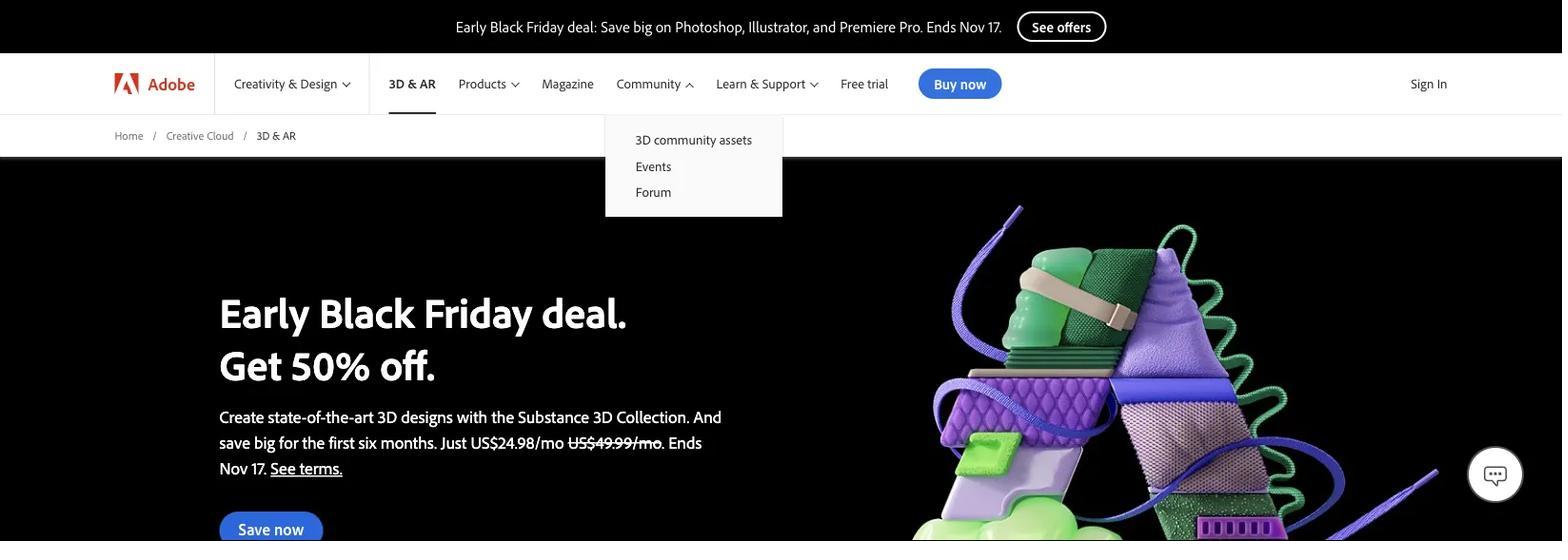 Task type: describe. For each thing, give the bounding box(es) containing it.
99
[[614, 432, 632, 453]]

free trial
[[841, 75, 888, 92]]

& for learn & support popup button
[[750, 75, 759, 92]]

save now link
[[219, 512, 323, 542]]

design
[[300, 75, 337, 92]]

magazine link
[[530, 53, 605, 114]]

just
[[441, 432, 467, 453]]

0 vertical spatial big
[[633, 17, 652, 36]]

pro.
[[899, 17, 923, 36]]

community
[[654, 131, 716, 148]]

create state-of-the-art 3d designs with the substance 3d collection. and save big for the first six months. just
[[219, 406, 722, 453]]

see terms.
[[271, 458, 343, 479]]

& down creativity & design
[[272, 128, 280, 142]]

sign in button
[[1407, 68, 1451, 100]]

products
[[459, 75, 506, 92]]

98
[[517, 432, 535, 453]]

3d community assets link
[[605, 127, 782, 153]]

creative cloud
[[166, 128, 234, 142]]

state-
[[268, 406, 307, 428]]

2 us$ from the left
[[568, 432, 595, 453]]

1 us$ from the left
[[471, 432, 498, 453]]

50%
[[291, 338, 370, 391]]

off.
[[380, 338, 435, 391]]

magazine
[[542, 75, 594, 92]]

first
[[329, 432, 355, 453]]

early for early black friday deal: save big on photoshop, illustrator, and premiere pro. ends nov 17.
[[456, 17, 487, 36]]

3d up 49
[[593, 406, 613, 428]]

1 horizontal spatial 3d & ar
[[389, 75, 436, 92]]

save now
[[238, 520, 304, 540]]

0 horizontal spatial 3d & ar
[[257, 128, 296, 142]]

1 horizontal spatial nov
[[960, 17, 985, 36]]

home
[[115, 128, 143, 142]]

substance
[[518, 406, 589, 428]]

creativity
[[234, 75, 285, 92]]

1 . from the left
[[515, 432, 517, 453]]

us$24.98 per month per license element
[[471, 432, 564, 453]]

adobe link
[[96, 53, 214, 114]]

2 . from the left
[[612, 432, 614, 453]]

see
[[271, 458, 296, 479]]

forum link
[[605, 179, 782, 205]]

terms.
[[300, 458, 343, 479]]

products button
[[447, 53, 530, 114]]

premiere
[[840, 17, 896, 36]]

3d community assets
[[636, 131, 752, 148]]

friday for deal.
[[424, 286, 532, 339]]

early black friday deal: save big on photoshop, illustrator, and premiere pro. ends nov 17.
[[456, 17, 1002, 36]]

illustrator,
[[748, 17, 809, 36]]

create
[[219, 406, 264, 428]]

​. ends nov 17.
[[219, 432, 702, 479]]

six
[[359, 432, 376, 453]]

early black friday deal. get 50% off.
[[219, 286, 627, 391]]

1 horizontal spatial the
[[492, 406, 514, 428]]

learn
[[716, 75, 747, 92]]

forum
[[636, 184, 671, 201]]

& for creativity & design dropdown button
[[288, 75, 297, 92]]



Task type: locate. For each thing, give the bounding box(es) containing it.
24
[[498, 432, 515, 453]]

1 horizontal spatial us$
[[568, 432, 595, 453]]

1 horizontal spatial ar
[[420, 75, 436, 92]]

creativity & design button
[[215, 53, 369, 114]]

home link
[[115, 128, 143, 144]]

big left the on in the left top of the page
[[633, 17, 652, 36]]

creative cloud link
[[166, 128, 234, 144]]

the-
[[326, 406, 354, 428]]

us$
[[471, 432, 498, 453], [568, 432, 595, 453]]

big
[[633, 17, 652, 36], [254, 432, 275, 453]]

the up 24 in the bottom left of the page
[[492, 406, 514, 428]]

collection.
[[617, 406, 689, 428]]

us$ down 'with'
[[471, 432, 498, 453]]

free trial link
[[829, 53, 900, 114]]

support
[[762, 75, 805, 92]]

black
[[490, 17, 523, 36], [319, 286, 414, 339]]

17. inside ​. ends nov 17.
[[252, 458, 267, 479]]

0 horizontal spatial save
[[238, 520, 270, 540]]

designs
[[401, 406, 453, 428]]

ar
[[420, 75, 436, 92], [283, 128, 296, 142]]

3d right design
[[389, 75, 404, 92]]

creative
[[166, 128, 204, 142]]

us$ down substance
[[568, 432, 595, 453]]

0 vertical spatial save
[[601, 17, 630, 36]]

1 vertical spatial early
[[219, 286, 309, 339]]

3d
[[389, 75, 404, 92], [257, 128, 270, 142], [636, 131, 651, 148], [378, 406, 397, 428], [593, 406, 613, 428]]

2 /mo from the left
[[632, 432, 662, 453]]

1 vertical spatial nov
[[219, 458, 248, 479]]

nov inside ​. ends nov 17.
[[219, 458, 248, 479]]

3d right cloud
[[257, 128, 270, 142]]

0 vertical spatial ends
[[926, 17, 956, 36]]

get
[[219, 338, 282, 391]]

0 horizontal spatial the
[[302, 432, 325, 453]]

3d & ar down creativity & design
[[257, 128, 296, 142]]

deal:
[[567, 17, 597, 36]]

art
[[354, 406, 374, 428]]

with
[[457, 406, 488, 428]]

ends
[[926, 17, 956, 36], [668, 432, 702, 453]]

17. right pro.
[[988, 17, 1002, 36]]

sign
[[1411, 75, 1434, 92]]

1 vertical spatial friday
[[424, 286, 532, 339]]

nov down the save
[[219, 458, 248, 479]]

1 vertical spatial ar
[[283, 128, 296, 142]]

free
[[841, 75, 864, 92]]

big left for at the bottom of the page
[[254, 432, 275, 453]]

big inside create state-of-the-art 3d designs with the substance 3d collection. and save big for the first six months. just
[[254, 432, 275, 453]]

now
[[274, 520, 304, 540]]

3d right art
[[378, 406, 397, 428]]

nov right pro.
[[960, 17, 985, 36]]

the
[[492, 406, 514, 428], [302, 432, 325, 453]]

in
[[1437, 75, 1447, 92]]

1 vertical spatial black
[[319, 286, 414, 339]]

1 vertical spatial save
[[238, 520, 270, 540]]

save left now
[[238, 520, 270, 540]]

0 horizontal spatial early
[[219, 286, 309, 339]]

deal.
[[542, 286, 627, 339]]

black for save
[[490, 17, 523, 36]]

see terms. link
[[271, 458, 343, 479]]

for
[[279, 432, 298, 453]]

&
[[288, 75, 297, 92], [408, 75, 417, 92], [750, 75, 759, 92], [272, 128, 280, 142]]

1 horizontal spatial big
[[633, 17, 652, 36]]

3d & ar
[[389, 75, 436, 92], [257, 128, 296, 142]]

0 horizontal spatial 17.
[[252, 458, 267, 479]]

0 horizontal spatial /mo
[[535, 432, 564, 453]]

events
[[636, 158, 671, 174]]

assets
[[719, 131, 752, 148]]

the right for at the bottom of the page
[[302, 432, 325, 453]]

49
[[595, 432, 612, 453]]

black inside early black friday deal. get 50% off.
[[319, 286, 414, 339]]

0 horizontal spatial ends
[[668, 432, 702, 453]]

1 vertical spatial 3d & ar
[[257, 128, 296, 142]]

& right learn
[[750, 75, 759, 92]]

& inside learn & support popup button
[[750, 75, 759, 92]]

save
[[219, 432, 250, 453]]

0 horizontal spatial big
[[254, 432, 275, 453]]

0 vertical spatial early
[[456, 17, 487, 36]]

& for 3d & ar link
[[408, 75, 417, 92]]

group containing 3d community assets
[[605, 114, 782, 217]]

cloud
[[207, 128, 234, 142]]

early
[[456, 17, 487, 36], [219, 286, 309, 339]]

17. left see
[[252, 458, 267, 479]]

1 horizontal spatial /mo
[[632, 432, 662, 453]]

learn & support
[[716, 75, 805, 92]]

3d & ar left products
[[389, 75, 436, 92]]

friday for deal:
[[526, 17, 564, 36]]

save right deal:
[[601, 17, 630, 36]]

1 horizontal spatial black
[[490, 17, 523, 36]]

group
[[605, 114, 782, 217]]

1 horizontal spatial ends
[[926, 17, 956, 36]]

0 horizontal spatial us$
[[471, 432, 498, 453]]

community
[[617, 75, 681, 92]]

black for get
[[319, 286, 414, 339]]

1 horizontal spatial save
[[601, 17, 630, 36]]

nov
[[960, 17, 985, 36], [219, 458, 248, 479]]

/mo down substance
[[535, 432, 564, 453]]

photoshop,
[[675, 17, 745, 36]]

community button
[[605, 53, 705, 114]]

1 vertical spatial 17.
[[252, 458, 267, 479]]

regularly at us$49.99 per month per license element
[[568, 432, 662, 453]]

0 horizontal spatial ar
[[283, 128, 296, 142]]

friday inside early black friday deal. get 50% off.
[[424, 286, 532, 339]]

us$ 24 . 98 /mo us$ 49 . 99 /mo
[[471, 432, 662, 453]]

of-
[[307, 406, 326, 428]]

17.
[[988, 17, 1002, 36], [252, 458, 267, 479]]

trial
[[867, 75, 888, 92]]

​.
[[662, 432, 664, 453]]

0 vertical spatial ar
[[420, 75, 436, 92]]

events link
[[605, 153, 782, 179]]

0 vertical spatial 17.
[[988, 17, 1002, 36]]

early for early black friday deal. get 50% off.
[[219, 286, 309, 339]]

/mo
[[535, 432, 564, 453], [632, 432, 662, 453]]

0 vertical spatial nov
[[960, 17, 985, 36]]

0 vertical spatial 3d & ar
[[389, 75, 436, 92]]

/mo down collection.
[[632, 432, 662, 453]]

ar down creativity & design dropdown button
[[283, 128, 296, 142]]

0 horizontal spatial nov
[[219, 458, 248, 479]]

learn & support button
[[705, 53, 829, 114]]

1 /mo from the left
[[535, 432, 564, 453]]

ends inside ​. ends nov 17.
[[668, 432, 702, 453]]

ends right ​. in the bottom of the page
[[668, 432, 702, 453]]

early inside early black friday deal. get 50% off.
[[219, 286, 309, 339]]

0 horizontal spatial black
[[319, 286, 414, 339]]

0 horizontal spatial .
[[515, 432, 517, 453]]

3d & ar link
[[370, 53, 447, 114]]

sign in
[[1411, 75, 1447, 92]]

months.
[[380, 432, 437, 453]]

1 vertical spatial the
[[302, 432, 325, 453]]

& inside 3d & ar link
[[408, 75, 417, 92]]

.
[[515, 432, 517, 453], [612, 432, 614, 453]]

& left products
[[408, 75, 417, 92]]

and
[[813, 17, 836, 36]]

3d up events
[[636, 131, 651, 148]]

save
[[601, 17, 630, 36], [238, 520, 270, 540]]

adobe
[[148, 73, 195, 94]]

& inside creativity & design dropdown button
[[288, 75, 297, 92]]

1 horizontal spatial 17.
[[988, 17, 1002, 36]]

creativity & design
[[234, 75, 337, 92]]

friday
[[526, 17, 564, 36], [424, 286, 532, 339]]

1 horizontal spatial .
[[612, 432, 614, 453]]

0 vertical spatial the
[[492, 406, 514, 428]]

save inside save now link
[[238, 520, 270, 540]]

ends right pro.
[[926, 17, 956, 36]]

ar left products
[[420, 75, 436, 92]]

1 vertical spatial big
[[254, 432, 275, 453]]

and
[[693, 406, 722, 428]]

on
[[656, 17, 672, 36]]

& left design
[[288, 75, 297, 92]]

0 vertical spatial black
[[490, 17, 523, 36]]

1 horizontal spatial early
[[456, 17, 487, 36]]

0 vertical spatial friday
[[526, 17, 564, 36]]

1 vertical spatial ends
[[668, 432, 702, 453]]



Task type: vqa. For each thing, say whether or not it's contained in the screenshot.
Get's 'black'
yes



